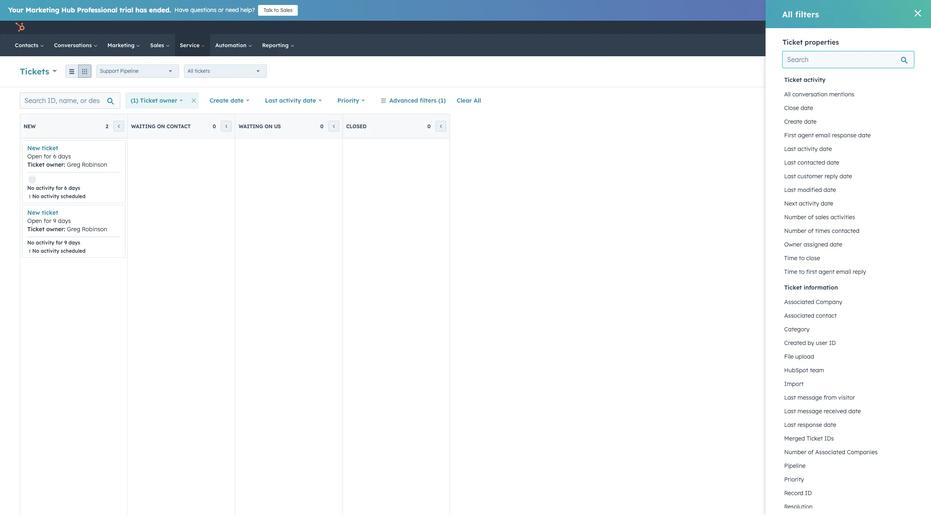 Task type: vqa. For each thing, say whether or not it's contained in the screenshot.
the bottom :
yes



Task type: describe. For each thing, give the bounding box(es) containing it.
hubspot image
[[15, 22, 25, 32]]

time to first agent email reply button
[[783, 265, 915, 279]]

number of associated companies button
[[783, 446, 915, 460]]

robinson for new ticket open for 6 days ticket owner : greg robinson
[[82, 161, 107, 168]]

us
[[274, 123, 281, 129]]

marketplaces image
[[822, 24, 830, 32]]

date inside button
[[824, 421, 837, 429]]

new for new ticket open for 9 days ticket owner : greg robinson
[[27, 209, 40, 216]]

created
[[785, 339, 807, 347]]

activity down no activity for 9 days
[[41, 248, 59, 254]]

contact inside associated contact button
[[817, 312, 837, 320]]

robinson for new ticket open for 9 days ticket owner : greg robinson
[[82, 226, 107, 233]]

number for number of times contacted
[[785, 227, 807, 235]]

team
[[811, 367, 825, 374]]

upload
[[796, 353, 815, 361]]

settings link
[[852, 23, 863, 32]]

activity down "no activity for 6 days" on the top of the page
[[41, 193, 59, 200]]

company
[[817, 298, 843, 306]]

1 horizontal spatial 9
[[64, 240, 67, 246]]

0 vertical spatial contacted
[[798, 159, 826, 166]]

time for time to close
[[785, 255, 798, 262]]

for inside new ticket open for 6 days ticket owner : greg robinson
[[44, 153, 51, 160]]

0 vertical spatial import button
[[832, 65, 863, 78]]

0 for us
[[320, 123, 324, 129]]

on for us
[[265, 123, 273, 129]]

board actions
[[794, 97, 833, 104]]

(1) ticket owner
[[131, 97, 177, 104]]

new for new
[[24, 123, 36, 129]]

for down new ticket open for 6 days ticket owner : greg robinson
[[56, 185, 63, 191]]

board actions button
[[783, 92, 849, 109]]

tickets banner
[[20, 63, 912, 79]]

last for last message from visitor button
[[785, 394, 797, 402]]

properties
[[805, 38, 840, 46]]

2
[[106, 123, 108, 129]]

scheduled for 6
[[61, 193, 86, 200]]

Search HubSpot search field
[[815, 38, 917, 52]]

priority button
[[783, 473, 915, 487]]

hubspot
[[785, 367, 809, 374]]

for inside new ticket open for 9 days ticket owner : greg robinson
[[44, 217, 51, 225]]

owner for new ticket open for 9 days ticket owner : greg robinson
[[46, 226, 64, 233]]

Search search field
[[783, 51, 915, 68]]

hubspot team button
[[783, 364, 915, 378]]

information
[[804, 284, 839, 291]]

need
[[226, 6, 239, 14]]

actions button
[[791, 65, 827, 78]]

advanced filters (1) button
[[376, 92, 452, 109]]

first
[[785, 132, 797, 139]]

ticket activity
[[785, 76, 826, 84]]

file upload
[[785, 353, 815, 361]]

0 vertical spatial id
[[830, 339, 837, 347]]

(1) inside button
[[439, 97, 446, 104]]

ticket for new ticket open for 6 days ticket owner : greg robinson
[[42, 144, 58, 152]]

modified
[[798, 186, 823, 194]]

last contacted date
[[785, 159, 840, 166]]

advanced filters (1)
[[390, 97, 446, 104]]

create date inside button
[[785, 118, 817, 125]]

create for create ticket button
[[875, 68, 891, 75]]

ticket properties
[[783, 38, 840, 46]]

new ticket link for 6 days
[[27, 144, 58, 152]]

(1) inside popup button
[[131, 97, 138, 104]]

talk to sales button
[[258, 5, 298, 16]]

to for close
[[800, 255, 805, 262]]

sales inside talk to sales button
[[280, 7, 293, 13]]

last message from visitor button
[[783, 391, 915, 405]]

professional
[[77, 6, 118, 14]]

import for the bottom import button
[[785, 380, 804, 388]]

reporting
[[262, 42, 290, 48]]

pipeline button
[[783, 459, 915, 473]]

tickets
[[20, 66, 49, 76]]

waiting on contact
[[131, 123, 191, 129]]

record id
[[785, 490, 813, 497]]

all tickets button
[[184, 65, 267, 78]]

associated for associated company
[[785, 298, 815, 306]]

customer
[[798, 173, 824, 180]]

owner assigned date button
[[783, 238, 915, 252]]

0 horizontal spatial marketing
[[26, 6, 59, 14]]

: for 6
[[64, 161, 65, 168]]

or
[[218, 6, 224, 14]]

your
[[8, 6, 24, 14]]

support pipeline
[[100, 68, 139, 74]]

all for all conversation mentions
[[785, 91, 791, 98]]

first
[[807, 268, 818, 276]]

activity down actions
[[804, 76, 826, 84]]

3 0 from the left
[[428, 123, 431, 129]]

received
[[824, 408, 847, 415]]

of for sales
[[809, 214, 814, 221]]

time to first agent email reply
[[785, 268, 867, 276]]

last customer reply date
[[785, 173, 853, 180]]

service
[[180, 42, 201, 48]]

on for contact
[[157, 123, 165, 129]]

file upload button
[[783, 350, 915, 364]]

activity down new ticket open for 6 days ticket owner : greg robinson
[[36, 185, 54, 191]]

1 vertical spatial contacted
[[832, 227, 860, 235]]

hub
[[61, 6, 75, 14]]

pipeline inside button
[[785, 462, 806, 470]]

close date button
[[783, 101, 915, 115]]

last response date
[[785, 421, 837, 429]]

first agent email response date button
[[783, 129, 915, 143]]

row group containing ticket activity
[[783, 71, 915, 515]]

last activity date button
[[783, 142, 915, 156]]

conversation
[[793, 91, 828, 98]]

questions
[[190, 6, 217, 14]]

talk to sales
[[264, 7, 293, 13]]

0 for contact
[[213, 123, 216, 129]]

upgrade image
[[769, 24, 776, 32]]

waiting on us
[[239, 123, 281, 129]]

ticket down actions
[[785, 76, 802, 84]]

ticket inside new ticket open for 6 days ticket owner : greg robinson
[[27, 161, 45, 168]]

last customer reply date button
[[783, 170, 915, 184]]

associated contact
[[785, 312, 837, 320]]

no activity for 6 days
[[27, 185, 80, 191]]

sales link
[[145, 34, 175, 56]]

last contacted date button
[[783, 156, 915, 170]]

ticket for create ticket
[[892, 68, 905, 75]]

trial
[[120, 6, 133, 14]]

last activity date button
[[260, 92, 327, 109]]

1 vertical spatial 6
[[64, 185, 67, 191]]

for down new ticket open for 9 days ticket owner : greg robinson
[[56, 240, 63, 246]]

associated contact button
[[783, 309, 915, 323]]

number of sales activities
[[785, 214, 856, 221]]

settings image
[[854, 24, 861, 32]]

no activity scheduled for 9
[[32, 248, 86, 254]]

assigned
[[804, 241, 829, 248]]

no activity scheduled for 6
[[32, 193, 86, 200]]

record id button
[[783, 487, 915, 501]]

menu containing music
[[768, 21, 922, 34]]

actions
[[813, 97, 833, 104]]

open for new ticket open for 9 days ticket owner : greg robinson
[[27, 217, 42, 225]]

message for received
[[798, 408, 823, 415]]

music button
[[880, 21, 921, 34]]

group inside tickets banner
[[65, 65, 91, 78]]

marketing link
[[103, 34, 145, 56]]

last message received date button
[[783, 405, 915, 419]]



Task type: locate. For each thing, give the bounding box(es) containing it.
next activity date
[[785, 200, 834, 207]]

1 vertical spatial last activity date
[[785, 145, 833, 153]]

activity down modified
[[800, 200, 820, 207]]

create date down all tickets popup button
[[210, 97, 244, 104]]

all up close on the top of page
[[785, 91, 791, 98]]

to for first
[[800, 268, 805, 276]]

new ticket link for 9 days
[[27, 209, 58, 216]]

priority up closed
[[338, 97, 360, 104]]

id right user
[[830, 339, 837, 347]]

import button up visitor
[[783, 378, 915, 391]]

new ticket open for 9 days ticket owner : greg robinson
[[27, 209, 107, 233]]

priority up record
[[785, 476, 805, 483]]

1 vertical spatial :
[[64, 226, 65, 233]]

last inside button
[[785, 421, 797, 429]]

greg inside new ticket open for 6 days ticket owner : greg robinson
[[67, 161, 80, 168]]

number down next
[[785, 214, 807, 221]]

scheduled down "no activity for 6 days" on the top of the page
[[61, 193, 86, 200]]

1 new ticket link from the top
[[27, 144, 58, 152]]

ended.
[[149, 6, 171, 14]]

0 vertical spatial time
[[785, 255, 798, 262]]

create inside create ticket button
[[875, 68, 891, 75]]

0 vertical spatial no activity scheduled
[[32, 193, 86, 200]]

0 vertical spatial import
[[839, 68, 856, 75]]

1 vertical spatial marketing
[[108, 42, 136, 48]]

time down time to close
[[785, 268, 798, 276]]

response
[[833, 132, 857, 139], [798, 421, 823, 429]]

visitor
[[839, 394, 856, 402]]

last
[[265, 97, 278, 104], [785, 145, 797, 153], [785, 159, 797, 166], [785, 173, 797, 180], [785, 186, 797, 194], [785, 394, 797, 402], [785, 408, 797, 415], [785, 421, 797, 429]]

1 vertical spatial reply
[[853, 268, 867, 276]]

category button
[[783, 323, 915, 337]]

create for create date button on the top right of page
[[785, 118, 803, 125]]

1 robinson from the top
[[82, 161, 107, 168]]

filters
[[796, 9, 820, 19], [420, 97, 437, 104]]

1 horizontal spatial 0
[[320, 123, 324, 129]]

no activity for 9 days
[[27, 240, 80, 246]]

0 horizontal spatial pipeline
[[120, 68, 139, 74]]

help image
[[840, 24, 847, 32]]

1 vertical spatial create
[[210, 97, 229, 104]]

number of times contacted button
[[783, 224, 915, 238]]

waiting left us
[[239, 123, 263, 129]]

create date button
[[783, 115, 915, 129]]

2 robinson from the top
[[82, 226, 107, 233]]

0 vertical spatial new ticket link
[[27, 144, 58, 152]]

2 new ticket link from the top
[[27, 209, 58, 216]]

mentions
[[830, 91, 855, 98]]

number inside number of sales activities button
[[785, 214, 807, 221]]

last activity date inside button
[[785, 145, 833, 153]]

0 vertical spatial ticket
[[892, 68, 905, 75]]

id right record
[[806, 490, 813, 497]]

last for last contacted date button
[[785, 159, 797, 166]]

1 vertical spatial priority
[[785, 476, 805, 483]]

1 scheduled from the top
[[61, 193, 86, 200]]

message inside last message received date button
[[798, 408, 823, 415]]

create down search hubspot "search box"
[[875, 68, 891, 75]]

activities
[[831, 214, 856, 221]]

0 horizontal spatial agent
[[798, 132, 814, 139]]

ticket up no activity for 9 days
[[27, 226, 45, 233]]

0 vertical spatial response
[[833, 132, 857, 139]]

reply inside button
[[853, 268, 867, 276]]

2 message from the top
[[798, 408, 823, 415]]

ticket inside new ticket open for 9 days ticket owner : greg robinson
[[42, 209, 58, 216]]

9 inside new ticket open for 9 days ticket owner : greg robinson
[[53, 217, 56, 225]]

ticket information
[[785, 284, 839, 291]]

2 (1) from the left
[[439, 97, 446, 104]]

0 vertical spatial 6
[[53, 153, 56, 160]]

1 message from the top
[[798, 394, 823, 402]]

import button up 'all conversation mentions' button
[[832, 65, 863, 78]]

1 horizontal spatial 6
[[64, 185, 67, 191]]

greg inside new ticket open for 9 days ticket owner : greg robinson
[[67, 226, 80, 233]]

number inside the number of associated companies button
[[785, 449, 807, 456]]

clear all button
[[452, 92, 487, 109]]

owner up waiting on contact
[[160, 97, 177, 104]]

response down create date button on the top right of page
[[833, 132, 857, 139]]

last activity date inside popup button
[[265, 97, 316, 104]]

create date button
[[204, 92, 255, 109]]

days inside new ticket open for 6 days ticket owner : greg robinson
[[58, 153, 71, 160]]

0 down create date popup button
[[213, 123, 216, 129]]

0 vertical spatial :
[[64, 161, 65, 168]]

1 (1) from the left
[[131, 97, 138, 104]]

days down new ticket open for 6 days ticket owner : greg robinson
[[69, 185, 80, 191]]

sales
[[280, 7, 293, 13], [150, 42, 166, 48]]

2 open from the top
[[27, 217, 42, 225]]

1 : from the top
[[64, 161, 65, 168]]

no activity scheduled down "no activity for 6 days" on the top of the page
[[32, 193, 86, 200]]

waiting
[[131, 123, 156, 129], [239, 123, 263, 129]]

create inside create date popup button
[[210, 97, 229, 104]]

0 vertical spatial agent
[[798, 132, 814, 139]]

row group
[[783, 71, 915, 515]]

0 vertical spatial reply
[[825, 173, 839, 180]]

no activity scheduled
[[32, 193, 86, 200], [32, 248, 86, 254]]

agent inside button
[[819, 268, 835, 276]]

of left times
[[809, 227, 814, 235]]

1 vertical spatial open
[[27, 217, 42, 225]]

times
[[816, 227, 831, 235]]

priority inside button
[[785, 476, 805, 483]]

0 horizontal spatial priority
[[338, 97, 360, 104]]

3 number from the top
[[785, 449, 807, 456]]

greg up no activity for 9 days
[[67, 226, 80, 233]]

2 vertical spatial to
[[800, 268, 805, 276]]

0 horizontal spatial reply
[[825, 173, 839, 180]]

last activity date
[[265, 97, 316, 104], [785, 145, 833, 153]]

ticket down upgrade
[[783, 38, 803, 46]]

import down hubspot
[[785, 380, 804, 388]]

1 vertical spatial message
[[798, 408, 823, 415]]

1 vertical spatial agent
[[819, 268, 835, 276]]

all for all filters
[[783, 9, 793, 19]]

days down new ticket open for 9 days ticket owner : greg robinson
[[69, 240, 80, 246]]

last activity date up last contacted date
[[785, 145, 833, 153]]

1 vertical spatial import
[[785, 380, 804, 388]]

pipeline inside popup button
[[120, 68, 139, 74]]

1 horizontal spatial agent
[[819, 268, 835, 276]]

activity down new ticket open for 9 days ticket owner : greg robinson
[[36, 240, 54, 246]]

to inside button
[[800, 268, 805, 276]]

talk
[[264, 7, 273, 13]]

email
[[816, 132, 831, 139], [837, 268, 852, 276]]

0 horizontal spatial last activity date
[[265, 97, 316, 104]]

reporting link
[[257, 34, 299, 56]]

0 vertical spatial number
[[785, 214, 807, 221]]

time inside time to first agent email reply button
[[785, 268, 798, 276]]

1 vertical spatial import button
[[783, 378, 915, 391]]

time for time to first agent email reply
[[785, 268, 798, 276]]

days inside new ticket open for 9 days ticket owner : greg robinson
[[58, 217, 71, 225]]

1 vertical spatial owner
[[46, 161, 64, 168]]

response inside button
[[798, 421, 823, 429]]

2 no activity scheduled from the top
[[32, 248, 86, 254]]

1 vertical spatial to
[[800, 255, 805, 262]]

last for last modified date button
[[785, 186, 797, 194]]

record
[[785, 490, 804, 497]]

0 vertical spatial pipeline
[[120, 68, 139, 74]]

open inside new ticket open for 6 days ticket owner : greg robinson
[[27, 153, 42, 160]]

email down create date button on the top right of page
[[816, 132, 831, 139]]

1 horizontal spatial on
[[265, 123, 273, 129]]

1 vertical spatial new ticket link
[[27, 209, 58, 216]]

0 vertical spatial greg
[[67, 161, 80, 168]]

waiting down (1) ticket owner
[[131, 123, 156, 129]]

robinson
[[82, 161, 107, 168], [82, 226, 107, 233]]

1 0 from the left
[[213, 123, 216, 129]]

number up owner
[[785, 227, 807, 235]]

import inside row group
[[785, 380, 804, 388]]

1 number from the top
[[785, 214, 807, 221]]

last inside popup button
[[265, 97, 278, 104]]

number of sales activities button
[[783, 211, 915, 225]]

1 horizontal spatial contact
[[817, 312, 837, 320]]

email inside button
[[837, 268, 852, 276]]

2 on from the left
[[265, 123, 273, 129]]

import for the topmost import button
[[839, 68, 856, 75]]

6 up "no activity for 6 days" on the top of the page
[[53, 153, 56, 160]]

(1) left clear
[[439, 97, 446, 104]]

1 horizontal spatial priority
[[785, 476, 805, 483]]

0 vertical spatial associated
[[785, 298, 815, 306]]

greg robinson image
[[885, 24, 892, 31]]

pipeline down "merged"
[[785, 462, 806, 470]]

pipeline
[[120, 68, 139, 74], [785, 462, 806, 470]]

1 waiting from the left
[[131, 123, 156, 129]]

2 vertical spatial ticket
[[42, 209, 58, 216]]

2 vertical spatial number
[[785, 449, 807, 456]]

contacts link
[[10, 34, 49, 56]]

0 vertical spatial contact
[[167, 123, 191, 129]]

your marketing hub professional trial has ended. have questions or need help?
[[8, 6, 255, 14]]

owner up "no activity for 6 days" on the top of the page
[[46, 161, 64, 168]]

number for number of sales activities
[[785, 214, 807, 221]]

2 waiting from the left
[[239, 123, 263, 129]]

ticket inside create ticket button
[[892, 68, 905, 75]]

time
[[785, 255, 798, 262], [785, 268, 798, 276]]

hubspot link
[[10, 22, 31, 32]]

of for associated
[[809, 449, 814, 456]]

all tickets
[[188, 68, 210, 74]]

next
[[785, 200, 798, 207]]

2 greg from the top
[[67, 226, 80, 233]]

open inside new ticket open for 9 days ticket owner : greg robinson
[[27, 217, 42, 225]]

2 time from the top
[[785, 268, 798, 276]]

to left close
[[800, 255, 805, 262]]

category
[[785, 326, 810, 333]]

all filters
[[783, 9, 820, 19]]

reply right customer
[[825, 173, 839, 180]]

filters for advanced
[[420, 97, 437, 104]]

sales left service
[[150, 42, 166, 48]]

no activity scheduled down no activity for 9 days
[[32, 248, 86, 254]]

owner inside new ticket open for 9 days ticket owner : greg robinson
[[46, 226, 64, 233]]

1 no activity scheduled from the top
[[32, 193, 86, 200]]

contact down company
[[817, 312, 837, 320]]

0 left closed
[[320, 123, 324, 129]]

ticket inside new ticket open for 9 days ticket owner : greg robinson
[[27, 226, 45, 233]]

all inside row group
[[785, 91, 791, 98]]

owner inside popup button
[[160, 97, 177, 104]]

9 up no activity for 9 days
[[53, 217, 56, 225]]

owner
[[785, 241, 803, 248]]

1 vertical spatial no activity scheduled
[[32, 248, 86, 254]]

number down "merged"
[[785, 449, 807, 456]]

to for sales
[[274, 7, 279, 13]]

sales inside sales link
[[150, 42, 166, 48]]

priority button
[[332, 92, 371, 109]]

new inside new ticket open for 9 days ticket owner : greg robinson
[[27, 209, 40, 216]]

days up "no activity for 6 days" on the top of the page
[[58, 153, 71, 160]]

email down time to close button
[[837, 268, 852, 276]]

help?
[[241, 6, 255, 14]]

1 vertical spatial number
[[785, 227, 807, 235]]

0 vertical spatial sales
[[280, 7, 293, 13]]

reply inside button
[[825, 173, 839, 180]]

calling icon button
[[802, 22, 816, 33]]

1 horizontal spatial id
[[830, 339, 837, 347]]

1 vertical spatial filters
[[420, 97, 437, 104]]

new ticket open for 6 days ticket owner : greg robinson
[[27, 144, 107, 168]]

last message from visitor
[[785, 394, 856, 402]]

: inside new ticket open for 9 days ticket owner : greg robinson
[[64, 226, 65, 233]]

filters up calling icon dropdown button
[[796, 9, 820, 19]]

message inside last message from visitor button
[[798, 394, 823, 402]]

on left us
[[265, 123, 273, 129]]

: up "no activity for 6 days" on the top of the page
[[64, 161, 65, 168]]

scheduled for 9
[[61, 248, 86, 254]]

(1) ticket owner button
[[125, 92, 189, 109]]

support pipeline button
[[96, 65, 179, 78]]

ticket up waiting on contact
[[140, 97, 158, 104]]

: up no activity for 9 days
[[64, 226, 65, 233]]

1 vertical spatial robinson
[[82, 226, 107, 233]]

robinson inside new ticket open for 9 days ticket owner : greg robinson
[[82, 226, 107, 233]]

: inside new ticket open for 6 days ticket owner : greg robinson
[[64, 161, 65, 168]]

open up no activity for 9 days
[[27, 217, 42, 225]]

last for last activity date button
[[785, 145, 797, 153]]

0 down 'advanced filters (1)'
[[428, 123, 431, 129]]

ticket down last response date
[[807, 435, 823, 443]]

9 down new ticket open for 9 days ticket owner : greg robinson
[[64, 240, 67, 246]]

ticket
[[783, 38, 803, 46], [785, 76, 802, 84], [140, 97, 158, 104], [27, 161, 45, 168], [27, 226, 45, 233], [785, 284, 802, 291], [807, 435, 823, 443]]

conversations link
[[49, 34, 103, 56]]

ticket inside popup button
[[140, 97, 158, 104]]

days
[[58, 153, 71, 160], [69, 185, 80, 191], [58, 217, 71, 225], [69, 240, 80, 246]]

all up upgrade
[[783, 9, 793, 19]]

conversations
[[54, 42, 93, 48]]

time down owner
[[785, 255, 798, 262]]

of left sales
[[809, 214, 814, 221]]

0 vertical spatial owner
[[160, 97, 177, 104]]

clear all
[[457, 97, 481, 104]]

1 horizontal spatial marketing
[[108, 42, 136, 48]]

0 horizontal spatial 0
[[213, 123, 216, 129]]

2 number from the top
[[785, 227, 807, 235]]

priority
[[338, 97, 360, 104], [785, 476, 805, 483]]

date
[[231, 97, 244, 104], [303, 97, 316, 104], [801, 104, 814, 112], [805, 118, 817, 125], [859, 132, 871, 139], [820, 145, 833, 153], [827, 159, 840, 166], [840, 173, 853, 180], [824, 186, 837, 194], [821, 200, 834, 207], [830, 241, 843, 248], [849, 408, 862, 415], [824, 421, 837, 429]]

1 vertical spatial of
[[809, 227, 814, 235]]

ticket inside new ticket open for 6 days ticket owner : greg robinson
[[42, 144, 58, 152]]

(1) down the support pipeline popup button
[[131, 97, 138, 104]]

2 horizontal spatial create
[[875, 68, 891, 75]]

file
[[785, 353, 794, 361]]

close image
[[912, 7, 919, 14]]

contact
[[167, 123, 191, 129], [817, 312, 837, 320]]

0 vertical spatial marketing
[[26, 6, 59, 14]]

0 vertical spatial scheduled
[[61, 193, 86, 200]]

1 time from the top
[[785, 255, 798, 262]]

filters right advanced
[[420, 97, 437, 104]]

from
[[824, 394, 837, 402]]

all conversation mentions button
[[783, 88, 915, 102]]

last for last response date button
[[785, 421, 797, 429]]

0 horizontal spatial 9
[[53, 217, 56, 225]]

create down all tickets popup button
[[210, 97, 229, 104]]

associated up associated contact
[[785, 298, 815, 306]]

message up last response date
[[798, 408, 823, 415]]

0 vertical spatial filters
[[796, 9, 820, 19]]

notifications button
[[864, 21, 878, 34]]

2 vertical spatial of
[[809, 449, 814, 456]]

1 vertical spatial greg
[[67, 226, 80, 233]]

1 vertical spatial contact
[[817, 312, 837, 320]]

number of times contacted
[[785, 227, 860, 235]]

ticket inside button
[[807, 435, 823, 443]]

marketing left hub
[[26, 6, 59, 14]]

filters inside 'advanced filters (1)' button
[[420, 97, 437, 104]]

all for all tickets
[[188, 68, 193, 74]]

last for last message received date button
[[785, 408, 797, 415]]

of down merged ticket ids
[[809, 449, 814, 456]]

owner inside new ticket open for 6 days ticket owner : greg robinson
[[46, 161, 64, 168]]

0 vertical spatial 9
[[53, 217, 56, 225]]

marketplaces button
[[817, 21, 835, 34]]

open up "no activity for 6 days" on the top of the page
[[27, 153, 42, 160]]

board
[[794, 97, 811, 104]]

greg up "no activity for 6 days" on the top of the page
[[67, 161, 80, 168]]

created by user id button
[[783, 337, 915, 350]]

merged ticket ids button
[[783, 432, 915, 446]]

menu
[[768, 21, 922, 34]]

time inside time to close button
[[785, 255, 798, 262]]

waiting for waiting on us
[[239, 123, 263, 129]]

priority inside popup button
[[338, 97, 360, 104]]

contacted up customer
[[798, 159, 826, 166]]

0 horizontal spatial create date
[[210, 97, 244, 104]]

response up merged ticket ids
[[798, 421, 823, 429]]

1 horizontal spatial create date
[[785, 118, 817, 125]]

1 horizontal spatial sales
[[280, 7, 293, 13]]

2 scheduled from the top
[[61, 248, 86, 254]]

1 on from the left
[[157, 123, 165, 129]]

hubspot team
[[785, 367, 825, 374]]

close date
[[785, 104, 814, 112]]

email inside button
[[816, 132, 831, 139]]

0 vertical spatial new
[[24, 123, 36, 129]]

new inside new ticket open for 6 days ticket owner : greg robinson
[[27, 144, 40, 152]]

2 vertical spatial associated
[[816, 449, 846, 456]]

associated for associated contact
[[785, 312, 815, 320]]

robinson inside new ticket open for 6 days ticket owner : greg robinson
[[82, 161, 107, 168]]

last activity date up us
[[265, 97, 316, 104]]

service link
[[175, 34, 210, 56]]

6 inside new ticket open for 6 days ticket owner : greg robinson
[[53, 153, 56, 160]]

last for 'last customer reply date' button
[[785, 173, 797, 180]]

message up last message received date
[[798, 394, 823, 402]]

0 vertical spatial of
[[809, 214, 814, 221]]

ticket
[[892, 68, 905, 75], [42, 144, 58, 152], [42, 209, 58, 216]]

0 horizontal spatial id
[[806, 490, 813, 497]]

waiting for waiting on contact
[[131, 123, 156, 129]]

greg for 9
[[67, 226, 80, 233]]

new for new ticket open for 6 days ticket owner : greg robinson
[[27, 144, 40, 152]]

0 horizontal spatial create
[[210, 97, 229, 104]]

associated down ids
[[816, 449, 846, 456]]

message for from
[[798, 394, 823, 402]]

1 vertical spatial id
[[806, 490, 813, 497]]

of for times
[[809, 227, 814, 235]]

0 horizontal spatial on
[[157, 123, 165, 129]]

0 vertical spatial last activity date
[[265, 97, 316, 104]]

1 vertical spatial ticket
[[42, 144, 58, 152]]

1 vertical spatial email
[[837, 268, 852, 276]]

1 horizontal spatial last activity date
[[785, 145, 833, 153]]

filters for all
[[796, 9, 820, 19]]

days up no activity for 9 days
[[58, 217, 71, 225]]

scheduled down no activity for 9 days
[[61, 248, 86, 254]]

0 vertical spatial priority
[[338, 97, 360, 104]]

by
[[808, 339, 815, 347]]

last modified date
[[785, 186, 837, 194]]

1 vertical spatial new
[[27, 144, 40, 152]]

3 of from the top
[[809, 449, 814, 456]]

calling icon image
[[805, 24, 813, 31]]

create down close on the top of page
[[785, 118, 803, 125]]

sales right 'talk'
[[280, 7, 293, 13]]

0 horizontal spatial contact
[[167, 123, 191, 129]]

response inside button
[[833, 132, 857, 139]]

0 horizontal spatial contacted
[[798, 159, 826, 166]]

: for 9
[[64, 226, 65, 233]]

create ticket button
[[868, 65, 912, 78]]

6 down new ticket open for 6 days ticket owner : greg robinson
[[64, 185, 67, 191]]

:
[[64, 161, 65, 168], [64, 226, 65, 233]]

activity up last contacted date
[[798, 145, 818, 153]]

1 open from the top
[[27, 153, 42, 160]]

1 horizontal spatial filters
[[796, 9, 820, 19]]

1 vertical spatial sales
[[150, 42, 166, 48]]

agent right the first
[[798, 132, 814, 139]]

music
[[894, 24, 909, 31]]

next activity date button
[[783, 197, 915, 211]]

0 horizontal spatial waiting
[[131, 123, 156, 129]]

ticket for new ticket open for 9 days ticket owner : greg robinson
[[42, 209, 58, 216]]

9
[[53, 217, 56, 225], [64, 240, 67, 246]]

import inside tickets banner
[[839, 68, 856, 75]]

2 vertical spatial owner
[[46, 226, 64, 233]]

all inside popup button
[[188, 68, 193, 74]]

all left tickets
[[188, 68, 193, 74]]

to left first
[[800, 268, 805, 276]]

close image
[[915, 10, 922, 17]]

number inside the number of times contacted button
[[785, 227, 807, 235]]

2 : from the top
[[64, 226, 65, 233]]

scheduled
[[61, 193, 86, 200], [61, 248, 86, 254]]

reply down time to close button
[[853, 268, 867, 276]]

group
[[65, 65, 91, 78]]

1 horizontal spatial waiting
[[239, 123, 263, 129]]

0 vertical spatial robinson
[[82, 161, 107, 168]]

notifications image
[[868, 24, 875, 32]]

associated up category
[[785, 312, 815, 320]]

create ticket
[[875, 68, 905, 75]]

2 of from the top
[[809, 227, 814, 235]]

greg for 6
[[67, 161, 80, 168]]

agent inside button
[[798, 132, 814, 139]]

1 vertical spatial response
[[798, 421, 823, 429]]

for up no activity for 9 days
[[44, 217, 51, 225]]

activity up us
[[279, 97, 301, 104]]

1 of from the top
[[809, 214, 814, 221]]

number for number of associated companies
[[785, 449, 807, 456]]

0 vertical spatial open
[[27, 153, 42, 160]]

open for new ticket open for 6 days ticket owner : greg robinson
[[27, 153, 42, 160]]

Search ID, name, or description search field
[[20, 92, 120, 109]]

ticket up "no activity for 6 days" on the top of the page
[[27, 161, 45, 168]]

ticket up associated company
[[785, 284, 802, 291]]

greg
[[67, 161, 80, 168], [67, 226, 80, 233]]

contact down the (1) ticket owner popup button
[[167, 123, 191, 129]]

create date down close date
[[785, 118, 817, 125]]

1 greg from the top
[[67, 161, 80, 168]]

tickets button
[[20, 65, 57, 77]]

to right 'talk'
[[274, 7, 279, 13]]

all right clear
[[474, 97, 481, 104]]

0 vertical spatial email
[[816, 132, 831, 139]]

contacts
[[15, 42, 40, 48]]

2 0 from the left
[[320, 123, 324, 129]]

owner up no activity for 9 days
[[46, 226, 64, 233]]

2 vertical spatial new
[[27, 209, 40, 216]]

for up "no activity for 6 days" on the top of the page
[[44, 153, 51, 160]]

all
[[783, 9, 793, 19], [188, 68, 193, 74], [785, 91, 791, 98], [474, 97, 481, 104]]

0 horizontal spatial (1)
[[131, 97, 138, 104]]

2 vertical spatial create
[[785, 118, 803, 125]]

create inside create date button
[[785, 118, 803, 125]]

create date inside popup button
[[210, 97, 244, 104]]

0 horizontal spatial 6
[[53, 153, 56, 160]]

import
[[839, 68, 856, 75], [785, 380, 804, 388]]

pipeline right support
[[120, 68, 139, 74]]

import down the search search box
[[839, 68, 856, 75]]

0 vertical spatial message
[[798, 394, 823, 402]]

(1)
[[131, 97, 138, 104], [439, 97, 446, 104]]

owner for new ticket open for 6 days ticket owner : greg robinson
[[46, 161, 64, 168]]

1 horizontal spatial pipeline
[[785, 462, 806, 470]]

marketing up the "support pipeline"
[[108, 42, 136, 48]]

activity inside popup button
[[279, 97, 301, 104]]



